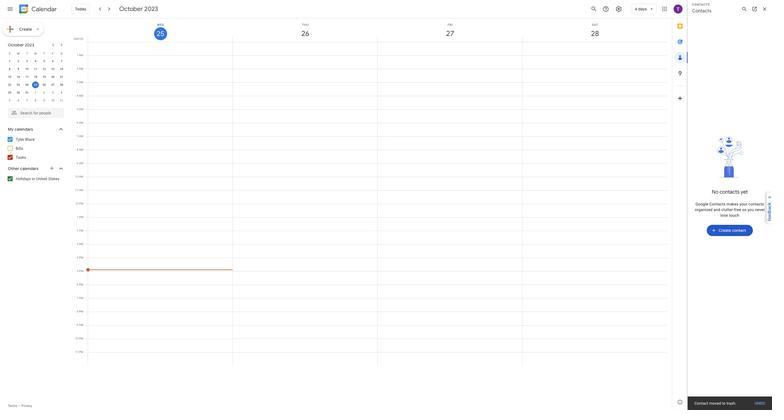 Task type: vqa. For each thing, say whether or not it's contained in the screenshot.


Task type: describe. For each thing, give the bounding box(es) containing it.
28 link
[[589, 27, 602, 40]]

3 cell from the left
[[378, 42, 523, 367]]

am for 7 am
[[79, 135, 83, 138]]

7 am
[[77, 135, 83, 138]]

10 pm
[[75, 338, 83, 341]]

11 for november 11 element
[[60, 99, 63, 102]]

9 am
[[77, 162, 83, 165]]

am for 9 am
[[79, 162, 83, 165]]

holidays
[[16, 177, 31, 181]]

23
[[17, 83, 20, 86]]

14 element
[[58, 66, 65, 73]]

24 element
[[24, 82, 30, 88]]

0 vertical spatial october
[[119, 5, 143, 13]]

4 cell from the left
[[523, 42, 668, 367]]

november 10 element
[[50, 97, 56, 104]]

terms – privacy
[[8, 405, 32, 408]]

21
[[60, 75, 63, 79]]

26 inside row
[[43, 83, 46, 86]]

8 for 8 am
[[77, 148, 78, 151]]

1 s from the left
[[9, 52, 11, 55]]

4 down w
[[35, 60, 36, 63]]

black
[[25, 137, 35, 142]]

1 for 1 am
[[77, 54, 78, 57]]

side panel section
[[673, 18, 689, 411]]

10 for november 10 element
[[51, 99, 54, 102]]

1 t from the left
[[26, 52, 28, 55]]

fri
[[448, 23, 453, 27]]

am for 5 am
[[79, 108, 83, 111]]

pm for 1 pm
[[79, 216, 83, 219]]

31 element
[[24, 90, 30, 96]]

7 for november 7 element
[[26, 99, 28, 102]]

f
[[52, 52, 54, 55]]

october 2023 grid
[[5, 50, 66, 105]]

18
[[34, 75, 37, 79]]

3 for 3 am
[[77, 81, 78, 84]]

25 inside wed 25
[[156, 29, 164, 38]]

grid containing 26
[[72, 18, 673, 411]]

1 for november 1 "element"
[[35, 91, 36, 94]]

november 5 element
[[6, 97, 13, 104]]

1 horizontal spatial october 2023
[[119, 5, 158, 13]]

row containing 5
[[5, 97, 66, 105]]

gmt-
[[74, 37, 80, 41]]

8 am
[[77, 148, 83, 151]]

6 pm
[[77, 283, 83, 287]]

row containing 8
[[5, 65, 66, 73]]

05
[[80, 37, 83, 41]]

terms
[[8, 405, 17, 408]]

6 am
[[77, 121, 83, 124]]

thu 26
[[301, 23, 309, 38]]

29
[[8, 91, 11, 94]]

22
[[8, 83, 11, 86]]

28 column header
[[523, 18, 668, 42]]

terms link
[[8, 405, 17, 408]]

6 for november 6 "element"
[[18, 99, 19, 102]]

row containing 1
[[5, 57, 66, 65]]

1 pm
[[77, 216, 83, 219]]

8 up 15 on the left
[[9, 68, 10, 71]]

7 up 14
[[61, 60, 62, 63]]

9 for 9 pm
[[77, 324, 78, 327]]

my calendars
[[8, 127, 33, 132]]

row containing 29
[[5, 89, 66, 97]]

2 t from the left
[[43, 52, 45, 55]]

create button
[[2, 23, 44, 36]]

november 7 element
[[24, 97, 30, 104]]

12 for 12
[[43, 68, 46, 71]]

28 element
[[58, 82, 65, 88]]

27 inside row
[[51, 83, 54, 86]]

my
[[8, 127, 14, 132]]

17 element
[[24, 74, 30, 81]]

tyler
[[16, 137, 24, 142]]

today
[[75, 6, 86, 12]]

thu
[[302, 23, 309, 27]]

8 for 8 pm
[[77, 311, 78, 314]]

tasks
[[16, 155, 26, 160]]

25 link
[[154, 27, 167, 40]]

2 for 2 pm
[[77, 229, 78, 233]]

10 for 10 element at the left top
[[25, 68, 29, 71]]

wed 25
[[156, 23, 164, 38]]

2 cell from the left
[[233, 42, 378, 367]]

13
[[51, 68, 54, 71]]

2 pm
[[77, 229, 83, 233]]

22 element
[[6, 82, 13, 88]]

10 for 10 am
[[75, 175, 78, 178]]

4 for 4 am
[[77, 94, 78, 97]]

m
[[17, 52, 20, 55]]

3 for november 3 element
[[52, 91, 54, 94]]

16 element
[[15, 74, 22, 81]]

5 pm
[[77, 270, 83, 273]]

my calendars list
[[1, 135, 70, 162]]

7 for 7 am
[[77, 135, 78, 138]]

17
[[25, 75, 29, 79]]

w
[[34, 52, 37, 55]]

10 am
[[75, 175, 83, 178]]

sat 28
[[591, 23, 599, 38]]

3 am
[[77, 81, 83, 84]]

1 am
[[77, 54, 83, 57]]

am for 10 am
[[79, 175, 83, 178]]

1 for 1 pm
[[77, 216, 78, 219]]

privacy link
[[21, 405, 32, 408]]

25 inside cell
[[34, 83, 37, 86]]

5 for 5 pm
[[77, 270, 78, 273]]

–
[[18, 405, 20, 408]]

23 element
[[15, 82, 22, 88]]

11 for 11 pm
[[75, 351, 78, 354]]

11 for 11 element
[[34, 68, 37, 71]]

pm for 12 pm
[[79, 202, 83, 206]]

9 up 16
[[18, 68, 19, 71]]

tyler black
[[16, 137, 35, 142]]

27 element
[[50, 82, 56, 88]]

row containing s
[[5, 50, 66, 57]]

my calendars button
[[1, 125, 70, 134]]

10 element
[[24, 66, 30, 73]]

4 days button
[[632, 2, 657, 16]]

1 horizontal spatial 2023
[[144, 5, 158, 13]]

5 up 12 element
[[43, 60, 45, 63]]

14
[[60, 68, 63, 71]]

november 8 element
[[32, 97, 39, 104]]

4 for "november 4" element
[[61, 91, 62, 94]]

25, today element
[[32, 82, 39, 88]]

20 element
[[50, 74, 56, 81]]

support image
[[603, 6, 610, 12]]

november 3 element
[[50, 90, 56, 96]]

19 element
[[41, 74, 48, 81]]

3 pm
[[77, 243, 83, 246]]

sat
[[593, 23, 599, 27]]

28 inside 28 column header
[[591, 29, 599, 38]]

main drawer image
[[7, 6, 14, 12]]

25 cell
[[31, 81, 40, 89]]

other
[[8, 166, 19, 171]]

12 pm
[[75, 202, 83, 206]]

26 inside column header
[[301, 29, 309, 38]]

4 for 4 pm
[[77, 256, 78, 260]]

calendar element
[[18, 3, 57, 16]]

calendars for other calendars
[[20, 166, 39, 171]]

privacy
[[21, 405, 32, 408]]

2 for november 2 element
[[43, 91, 45, 94]]

27 column header
[[378, 18, 523, 42]]

november 2 element
[[41, 90, 48, 96]]

1 up 15 on the left
[[9, 60, 10, 63]]



Task type: locate. For each thing, give the bounding box(es) containing it.
9 pm from the top
[[79, 311, 83, 314]]

8 pm from the top
[[79, 297, 83, 300]]

s right f
[[61, 52, 62, 55]]

1 cell from the left
[[86, 42, 233, 367]]

9 down november 2 element
[[43, 99, 45, 102]]

7 down 31 element at left top
[[26, 99, 28, 102]]

1 horizontal spatial 28
[[591, 29, 599, 38]]

5 down 4 pm
[[77, 270, 78, 273]]

29 element
[[6, 90, 13, 96]]

11 down "november 4" element
[[60, 99, 63, 102]]

18 element
[[32, 74, 39, 81]]

5
[[43, 60, 45, 63], [9, 99, 10, 102], [77, 108, 78, 111], [77, 270, 78, 273]]

4 am from the top
[[79, 94, 83, 97]]

3 for 3 pm
[[77, 243, 78, 246]]

am down 9 am
[[79, 175, 83, 178]]

25 down wed
[[156, 29, 164, 38]]

1 horizontal spatial october
[[119, 5, 143, 13]]

7 am from the top
[[79, 135, 83, 138]]

pm down 10 pm
[[79, 351, 83, 354]]

24
[[25, 83, 29, 86]]

1 inside "element"
[[35, 91, 36, 94]]

calendars for my calendars
[[15, 127, 33, 132]]

am down 8 am
[[79, 162, 83, 165]]

1 horizontal spatial 27
[[446, 29, 454, 38]]

6
[[52, 60, 54, 63], [18, 99, 19, 102], [77, 121, 78, 124], [77, 283, 78, 287]]

pm up 2 pm
[[79, 216, 83, 219]]

tab list
[[673, 18, 689, 395]]

4 for 4 days
[[635, 6, 638, 12]]

am
[[79, 54, 83, 57], [79, 67, 83, 70], [79, 81, 83, 84], [79, 94, 83, 97], [79, 108, 83, 111], [79, 121, 83, 124], [79, 135, 83, 138], [79, 148, 83, 151], [79, 162, 83, 165], [79, 175, 83, 178], [79, 189, 83, 192]]

28 down 21 element
[[60, 83, 63, 86]]

3 up 4 pm
[[77, 243, 78, 246]]

pm down the 8 pm at the bottom left of page
[[79, 324, 83, 327]]

pm for 8 pm
[[79, 311, 83, 314]]

3 down 27 element
[[52, 91, 54, 94]]

1
[[77, 54, 78, 57], [9, 60, 10, 63], [35, 91, 36, 94], [77, 216, 78, 219]]

2 am from the top
[[79, 67, 83, 70]]

26 element
[[41, 82, 48, 88]]

am down 3 am
[[79, 94, 83, 97]]

1 horizontal spatial 12
[[75, 202, 78, 206]]

am for 1 am
[[79, 54, 83, 57]]

10 up 11 pm
[[75, 338, 78, 341]]

today button
[[72, 2, 90, 16]]

october 2023
[[119, 5, 158, 13], [8, 43, 34, 48]]

11 down 10 pm
[[75, 351, 78, 354]]

5 up 6 am
[[77, 108, 78, 111]]

10 down november 3 element
[[51, 99, 54, 102]]

19
[[43, 75, 46, 79]]

am for 8 am
[[79, 148, 83, 151]]

2 for 2 am
[[77, 67, 78, 70]]

9
[[18, 68, 19, 71], [43, 99, 45, 102], [77, 162, 78, 165], [77, 324, 78, 327]]

2 am
[[77, 67, 83, 70]]

7
[[61, 60, 62, 63], [26, 99, 28, 102], [77, 135, 78, 138], [77, 297, 78, 300]]

10
[[25, 68, 29, 71], [51, 99, 54, 102], [75, 175, 78, 178], [75, 338, 78, 341]]

2 down m
[[18, 60, 19, 63]]

pm down 6 pm at the left of page
[[79, 297, 83, 300]]

pm for 3 pm
[[79, 243, 83, 246]]

1 horizontal spatial 26
[[301, 29, 309, 38]]

2023
[[144, 5, 158, 13], [25, 43, 34, 48]]

6 for 6 am
[[77, 121, 78, 124]]

grid
[[72, 18, 673, 411]]

11 pm from the top
[[79, 338, 83, 341]]

4 down the 28 element
[[61, 91, 62, 94]]

28 inside row
[[60, 83, 63, 86]]

2023 down create
[[25, 43, 34, 48]]

calendars
[[15, 127, 33, 132], [20, 166, 39, 171]]

16
[[17, 75, 20, 79]]

0 vertical spatial october 2023
[[119, 5, 158, 13]]

1 vertical spatial 27
[[51, 83, 54, 86]]

pm up 1 pm
[[79, 202, 83, 206]]

pm down 1 pm
[[79, 229, 83, 233]]

pm for 2 pm
[[79, 229, 83, 233]]

6 up 7 am
[[77, 121, 78, 124]]

7 down 6 am
[[77, 135, 78, 138]]

0 vertical spatial 28
[[591, 29, 599, 38]]

12 up 19
[[43, 68, 46, 71]]

0 horizontal spatial 12
[[43, 68, 46, 71]]

2 down 1 pm
[[77, 229, 78, 233]]

am up 9 am
[[79, 148, 83, 151]]

0 horizontal spatial t
[[26, 52, 28, 55]]

days
[[639, 6, 647, 12]]

am up 12 pm
[[79, 189, 83, 192]]

1 down 25, today element
[[35, 91, 36, 94]]

27 inside 'column header'
[[446, 29, 454, 38]]

1 vertical spatial 12
[[75, 202, 78, 206]]

0 vertical spatial 26
[[301, 29, 309, 38]]

october 2023 up wed
[[119, 5, 158, 13]]

4 inside 4 days dropdown button
[[635, 6, 638, 12]]

0 vertical spatial calendars
[[15, 127, 33, 132]]

1 down 12 pm
[[77, 216, 78, 219]]

9 am from the top
[[79, 162, 83, 165]]

4 pm
[[77, 256, 83, 260]]

settings menu image
[[616, 6, 623, 12]]

4 inside "november 4" element
[[61, 91, 62, 94]]

8 up 9 am
[[77, 148, 78, 151]]

pm up 5 pm
[[79, 256, 83, 260]]

row group
[[5, 57, 66, 105]]

november 9 element
[[41, 97, 48, 104]]

1 pm from the top
[[79, 202, 83, 206]]

other calendars
[[8, 166, 39, 171]]

pm up 4 pm
[[79, 243, 83, 246]]

t left w
[[26, 52, 28, 55]]

wed
[[157, 23, 164, 27]]

10 for 10 pm
[[75, 338, 78, 341]]

am for 6 am
[[79, 121, 83, 124]]

0 vertical spatial 12
[[43, 68, 46, 71]]

8 pm
[[77, 311, 83, 314]]

3 pm from the top
[[79, 229, 83, 233]]

pm for 5 pm
[[79, 270, 83, 273]]

0 horizontal spatial 27
[[51, 83, 54, 86]]

25 down 18 element
[[34, 83, 37, 86]]

row
[[86, 42, 668, 367], [5, 50, 66, 57], [5, 57, 66, 65], [5, 65, 66, 73], [5, 73, 66, 81], [5, 81, 66, 89], [5, 89, 66, 97], [5, 97, 66, 105]]

row containing 15
[[5, 73, 66, 81]]

8 for november 8 element
[[35, 99, 36, 102]]

pm for 4 pm
[[79, 256, 83, 260]]

26
[[301, 29, 309, 38], [43, 83, 46, 86]]

am up 2 am
[[79, 54, 83, 57]]

6 pm from the top
[[79, 270, 83, 273]]

3 am from the top
[[79, 81, 83, 84]]

tab list inside the side panel section
[[673, 18, 689, 395]]

7 down 6 pm at the left of page
[[77, 297, 78, 300]]

28
[[591, 29, 599, 38], [60, 83, 63, 86]]

4 pm from the top
[[79, 243, 83, 246]]

united
[[36, 177, 47, 181]]

0 horizontal spatial 26
[[43, 83, 46, 86]]

s
[[9, 52, 11, 55], [61, 52, 62, 55]]

15 element
[[6, 74, 13, 81]]

12 inside row
[[43, 68, 46, 71]]

27 down the fri
[[446, 29, 454, 38]]

1 up 2 am
[[77, 54, 78, 57]]

3 up 10 element at the left top
[[26, 60, 28, 63]]

11 am from the top
[[79, 189, 83, 192]]

0 horizontal spatial s
[[9, 52, 11, 55]]

t left f
[[43, 52, 45, 55]]

pm for 6 pm
[[79, 283, 83, 287]]

9 pm
[[77, 324, 83, 327]]

11 am
[[75, 189, 83, 192]]

1 vertical spatial october
[[8, 43, 24, 48]]

9 for 9 am
[[77, 162, 78, 165]]

am up 7 am
[[79, 121, 83, 124]]

november 6 element
[[15, 97, 22, 104]]

28 down sat
[[591, 29, 599, 38]]

4 up 5 pm
[[77, 256, 78, 260]]

26 column header
[[233, 18, 378, 42]]

5 for 5 am
[[77, 108, 78, 111]]

6 down f
[[52, 60, 54, 63]]

am down 1 am
[[79, 67, 83, 70]]

27
[[446, 29, 454, 38], [51, 83, 54, 86]]

12 down "11 am"
[[75, 202, 78, 206]]

calendar heading
[[30, 5, 57, 13]]

1 horizontal spatial s
[[61, 52, 62, 55]]

12 inside grid
[[75, 202, 78, 206]]

am down 6 am
[[79, 135, 83, 138]]

8 down november 1 "element"
[[35, 99, 36, 102]]

10 am from the top
[[79, 175, 83, 178]]

25
[[156, 29, 164, 38], [34, 83, 37, 86]]

0 horizontal spatial october
[[8, 43, 24, 48]]

26 down thu
[[301, 29, 309, 38]]

0 vertical spatial 25
[[156, 29, 164, 38]]

26 down 19 element
[[43, 83, 46, 86]]

8 up 9 pm
[[77, 311, 78, 314]]

pm up 7 pm
[[79, 283, 83, 287]]

10 up 17
[[25, 68, 29, 71]]

bills
[[16, 146, 23, 151]]

7 for 7 pm
[[77, 297, 78, 300]]

1 vertical spatial 28
[[60, 83, 63, 86]]

pm for 10 pm
[[79, 338, 83, 341]]

2023 up wed
[[144, 5, 158, 13]]

november 4 element
[[58, 90, 65, 96]]

1 vertical spatial 2023
[[25, 43, 34, 48]]

pm for 9 pm
[[79, 324, 83, 327]]

9 up the 10 am
[[77, 162, 78, 165]]

12
[[43, 68, 46, 71], [75, 202, 78, 206]]

4 am
[[77, 94, 83, 97]]

7 pm
[[77, 297, 83, 300]]

5 for november 5 element
[[9, 99, 10, 102]]

6 for 6 pm
[[77, 283, 78, 287]]

pm
[[79, 202, 83, 206], [79, 216, 83, 219], [79, 229, 83, 233], [79, 243, 83, 246], [79, 256, 83, 260], [79, 270, 83, 273], [79, 283, 83, 287], [79, 297, 83, 300], [79, 311, 83, 314], [79, 324, 83, 327], [79, 338, 83, 341], [79, 351, 83, 354]]

1 horizontal spatial 25
[[156, 29, 164, 38]]

30 element
[[15, 90, 22, 96]]

11 for 11 am
[[75, 189, 78, 192]]

31
[[25, 91, 29, 94]]

calendar
[[32, 5, 57, 13]]

pm down 7 pm
[[79, 311, 83, 314]]

0 horizontal spatial 25
[[34, 83, 37, 86]]

am for 3 am
[[79, 81, 83, 84]]

5 am
[[77, 108, 83, 111]]

am for 2 am
[[79, 67, 83, 70]]

pm down 9 pm
[[79, 338, 83, 341]]

12 pm from the top
[[79, 351, 83, 354]]

12 for 12 pm
[[75, 202, 78, 206]]

october 2023 up m
[[8, 43, 34, 48]]

11 element
[[32, 66, 39, 73]]

in
[[32, 177, 35, 181]]

10 pm from the top
[[79, 324, 83, 327]]

gmt-05
[[74, 37, 83, 41]]

am for 4 am
[[79, 94, 83, 97]]

0 horizontal spatial 28
[[60, 83, 63, 86]]

11 pm
[[75, 351, 83, 354]]

3
[[26, 60, 28, 63], [77, 81, 78, 84], [52, 91, 54, 94], [77, 243, 78, 246]]

cell
[[86, 42, 233, 367], [233, 42, 378, 367], [378, 42, 523, 367], [523, 42, 668, 367]]

calendars up in
[[20, 166, 39, 171]]

row containing 22
[[5, 81, 66, 89]]

1 vertical spatial 26
[[43, 83, 46, 86]]

t
[[26, 52, 28, 55], [43, 52, 45, 55]]

9 for the november 9 element
[[43, 99, 45, 102]]

4 days
[[635, 6, 647, 12]]

0 horizontal spatial october 2023
[[8, 43, 34, 48]]

2 down 26 element
[[43, 91, 45, 94]]

states
[[48, 177, 59, 181]]

add other calendars image
[[49, 166, 55, 171]]

1 vertical spatial 25
[[34, 83, 37, 86]]

0 vertical spatial 2023
[[144, 5, 158, 13]]

21 element
[[58, 74, 65, 81]]

4 left days
[[635, 6, 638, 12]]

3 down 2 am
[[77, 81, 78, 84]]

pm for 7 pm
[[79, 297, 83, 300]]

9 up 10 pm
[[77, 324, 78, 327]]

5 am from the top
[[79, 108, 83, 111]]

holidays in united states
[[16, 177, 59, 181]]

october
[[119, 5, 143, 13], [8, 43, 24, 48]]

1 horizontal spatial t
[[43, 52, 45, 55]]

pm for 11 pm
[[79, 351, 83, 354]]

2 down 1 am
[[77, 67, 78, 70]]

am up 6 am
[[79, 108, 83, 111]]

26 link
[[299, 27, 312, 40]]

8 am from the top
[[79, 148, 83, 151]]

25 column header
[[88, 18, 233, 42]]

1 vertical spatial calendars
[[20, 166, 39, 171]]

6 inside "element"
[[18, 99, 19, 102]]

13 element
[[50, 66, 56, 73]]

am for 11 am
[[79, 189, 83, 192]]

30
[[17, 91, 20, 94]]

11
[[34, 68, 37, 71], [60, 99, 63, 102], [75, 189, 78, 192], [75, 351, 78, 354]]

calendars up tyler black at the top of page
[[15, 127, 33, 132]]

6 down 30 element at the left of the page
[[18, 99, 19, 102]]

7 pm from the top
[[79, 283, 83, 287]]

4 up 5 am
[[77, 94, 78, 97]]

27 link
[[444, 27, 457, 40]]

15
[[8, 75, 11, 79]]

11 up 18
[[34, 68, 37, 71]]

6 up 7 pm
[[77, 283, 78, 287]]

fri 27
[[446, 23, 454, 38]]

10 up "11 am"
[[75, 175, 78, 178]]

Search for people text field
[[11, 108, 61, 118]]

2
[[18, 60, 19, 63], [77, 67, 78, 70], [43, 91, 45, 94], [77, 229, 78, 233]]

1 vertical spatial october 2023
[[8, 43, 34, 48]]

november 11 element
[[58, 97, 65, 104]]

pm down 4 pm
[[79, 270, 83, 273]]

other calendars button
[[1, 164, 70, 173]]

am down 2 am
[[79, 81, 83, 84]]

6 am from the top
[[79, 121, 83, 124]]

20
[[51, 75, 54, 79]]

27 down 20 'element'
[[51, 83, 54, 86]]

2 pm from the top
[[79, 216, 83, 219]]

11 down the 10 am
[[75, 189, 78, 192]]

1 am from the top
[[79, 54, 83, 57]]

0 horizontal spatial 2023
[[25, 43, 34, 48]]

s left m
[[9, 52, 11, 55]]

5 down 29 element
[[9, 99, 10, 102]]

12 element
[[41, 66, 48, 73]]

2 s from the left
[[61, 52, 62, 55]]

row group containing 1
[[5, 57, 66, 105]]

row inside grid
[[86, 42, 668, 367]]

0 vertical spatial 27
[[446, 29, 454, 38]]

None search field
[[0, 106, 70, 118]]

create
[[19, 27, 32, 32]]

november 1 element
[[32, 90, 39, 96]]

5 pm from the top
[[79, 256, 83, 260]]



